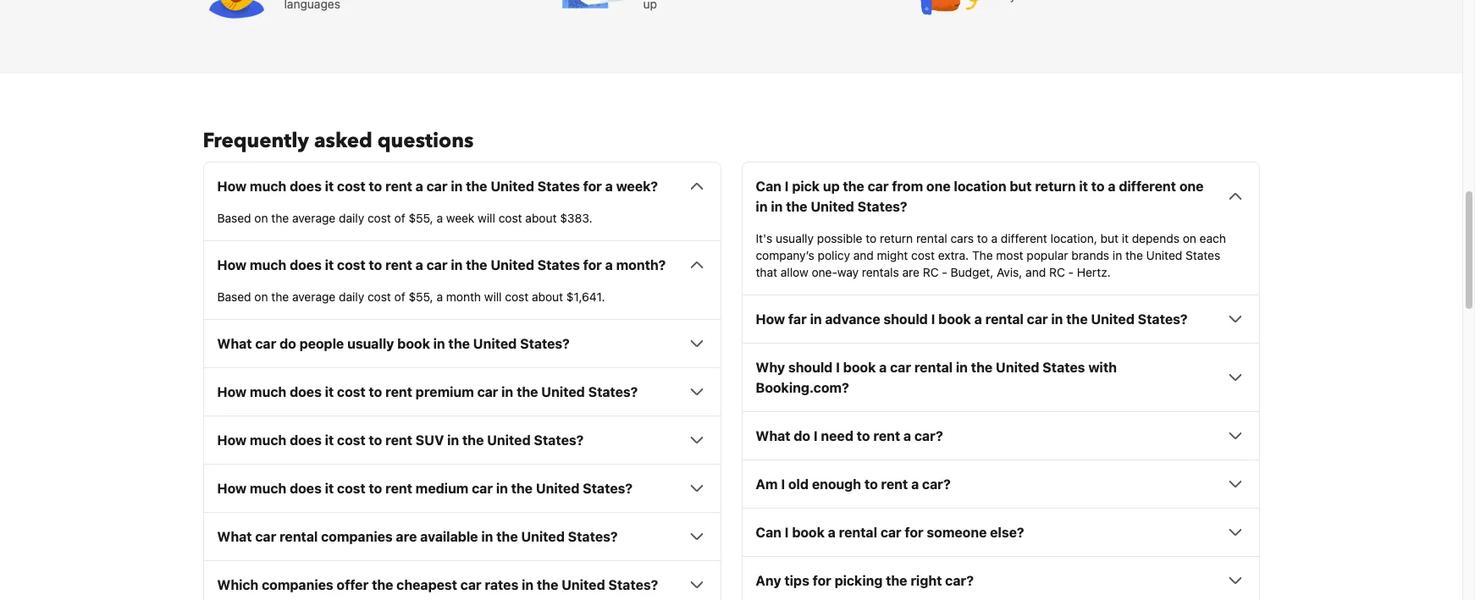 Task type: vqa. For each thing, say whether or not it's contained in the screenshot.
Stays Link
no



Task type: describe. For each thing, give the bounding box(es) containing it.
tips
[[785, 574, 810, 589]]

how much does it cost to rent medium car in the united states? button
[[217, 479, 707, 499]]

1 rc from the left
[[923, 265, 939, 280]]

month?
[[616, 258, 666, 273]]

daily for how much does it cost to rent a car in the united states for a week?
[[339, 211, 364, 226]]

how for how far in advance should i book a rental car in the united states?
[[756, 312, 785, 327]]

am i old enough to rent a car?
[[756, 477, 951, 492]]

does for how much does it cost to rent suv in the united states?
[[290, 433, 322, 448]]

can i pick up the car from one location but return it to a different one in in the united states?
[[756, 179, 1204, 215]]

someone
[[927, 525, 987, 541]]

from
[[892, 179, 923, 194]]

picking
[[835, 574, 883, 589]]

location
[[954, 179, 1007, 194]]

$55, for week?
[[409, 211, 433, 226]]

how much does it cost to rent a car in the united states for a week?
[[217, 179, 658, 194]]

$55, for month?
[[409, 290, 433, 304]]

much for how much does it cost to rent a car in the united states for a week?
[[250, 179, 286, 194]]

cost right month
[[505, 290, 529, 304]]

why should i book a car rental in the united states with booking.com? button
[[756, 358, 1246, 398]]

different inside it's usually possible to return rental cars to a different location, but it depends on each company's policy and might cost extra. the most popular brands in the united states that allow one-way rentals are rc - budget, avis, and rc - hertz.
[[1001, 231, 1048, 246]]

i inside 'why should i book a car rental in the united states with booking.com?'
[[836, 360, 840, 375]]

far
[[789, 312, 807, 327]]

else?
[[990, 525, 1024, 541]]

how much does it cost to rent premium car in the united states? button
[[217, 382, 707, 403]]

how for how much does it cost to rent medium car in the united states?
[[217, 481, 247, 497]]

how much does it cost to rent premium car in the united states?
[[217, 385, 638, 400]]

popular
[[1027, 248, 1068, 263]]

based on the average daily cost of $55, a month will cost about $1,641.
[[217, 290, 605, 304]]

car? for what do i need to rent a car?
[[915, 429, 943, 444]]

car inside "can i pick up the car from one location but return it to a different one in in the united states?"
[[868, 179, 889, 194]]

hertz.
[[1077, 265, 1111, 280]]

i up 'why should i book a car rental in the united states with booking.com?'
[[931, 312, 935, 327]]

rent inside what do i need to rent a car? dropdown button
[[874, 429, 901, 444]]

1 - from the left
[[942, 265, 948, 280]]

it for how much does it cost to rent a car in the united states for a week?
[[325, 179, 334, 194]]

to up 'the'
[[977, 231, 988, 246]]

to inside "can i pick up the car from one location but return it to a different one in in the united states?"
[[1092, 179, 1105, 194]]

a left month?
[[605, 258, 613, 273]]

united inside it's usually possible to return rental cars to a different location, but it depends on each company's policy and might cost extra. the most popular brands in the united states that allow one-way rentals are rc - budget, avis, and rc - hertz.
[[1147, 248, 1183, 263]]

rental inside it's usually possible to return rental cars to a different location, but it depends on each company's policy and might cost extra. the most popular brands in the united states that allow one-way rentals are rc - budget, avis, and rc - hertz.
[[916, 231, 948, 246]]

a inside dropdown button
[[828, 525, 836, 541]]

booking.com?
[[756, 381, 849, 396]]

$383.
[[560, 211, 592, 226]]

what do i need to rent a car? button
[[756, 426, 1246, 447]]

states up $1,641. in the left of the page
[[538, 258, 580, 273]]

does for how much does it cost to rent premium car in the united states?
[[290, 385, 322, 400]]

to up based on the average daily cost of $55, a week will cost about $383.
[[369, 179, 382, 194]]

rentals
[[862, 265, 899, 280]]

to inside 'dropdown button'
[[865, 477, 878, 492]]

cost right week
[[499, 211, 522, 226]]

depends
[[1132, 231, 1180, 246]]

2 one from the left
[[1180, 179, 1204, 194]]

brands
[[1072, 248, 1110, 263]]

week?
[[616, 179, 658, 194]]

old
[[788, 477, 809, 492]]

cost down how much does it cost to rent suv in the united states?
[[337, 481, 366, 497]]

which companies offer the cheapest car rates  in the united states?
[[217, 578, 658, 593]]

any tips for picking the right car? button
[[756, 571, 1246, 591]]

1 horizontal spatial should
[[884, 312, 928, 327]]

cost up what car do people usually book in the united states? at the bottom left of the page
[[368, 290, 391, 304]]

companies inside dropdown button
[[262, 578, 333, 593]]

the inside 'why should i book a car rental in the united states with booking.com?'
[[971, 360, 993, 375]]

car inside how far in advance should i book a rental car in the united states? dropdown button
[[1027, 312, 1048, 327]]

i inside dropdown button
[[785, 525, 789, 541]]

1 horizontal spatial do
[[794, 429, 811, 444]]

one-
[[812, 265, 838, 280]]

can for can i book a rental car for someone else?
[[756, 525, 782, 541]]

of for how much does it cost to rent a car in the united states for a month?
[[394, 290, 405, 304]]

week
[[446, 211, 475, 226]]

a inside 'dropdown button'
[[911, 477, 919, 492]]

enough
[[812, 477, 861, 492]]

average for how much does it cost to rent a car in the united states for a month?
[[292, 290, 336, 304]]

in inside 'why should i book a car rental in the united states with booking.com?'
[[956, 360, 968, 375]]

possible
[[817, 231, 863, 246]]

based for how much does it cost to rent a car in the united states for a month?
[[217, 290, 251, 304]]

policy
[[818, 248, 850, 263]]

it for how much does it cost to rent premium car in the united states?
[[325, 385, 334, 400]]

5 million+ reviews image
[[921, 0, 989, 20]]

any tips for picking the right car?
[[756, 574, 974, 589]]

on inside it's usually possible to return rental cars to a different location, but it depends on each company's policy and might cost extra. the most popular brands in the united states that allow one-way rentals are rc - budget, avis, and rc - hertz.
[[1183, 231, 1197, 246]]

does for how much does it cost to rent medium car in the united states?
[[290, 481, 322, 497]]

each
[[1200, 231, 1226, 246]]

about for month?
[[532, 290, 563, 304]]

offer
[[337, 578, 369, 593]]

car inside 'why should i book a car rental in the united states with booking.com?'
[[890, 360, 911, 375]]

states inside it's usually possible to return rental cars to a different location, but it depends on each company's policy and might cost extra. the most popular brands in the united states that allow one-way rentals are rc - budget, avis, and rc - hertz.
[[1186, 248, 1221, 263]]

rent for how much does it cost to rent premium car in the united states?
[[386, 385, 412, 400]]

suv
[[416, 433, 444, 448]]

but inside it's usually possible to return rental cars to a different location, but it depends on each company's policy and might cost extra. the most popular brands in the united states that allow one-way rentals are rc - budget, avis, and rc - hertz.
[[1101, 231, 1119, 246]]

what do i need to rent a car?
[[756, 429, 943, 444]]

am
[[756, 477, 778, 492]]

why
[[756, 360, 785, 375]]

a up based on the average daily cost of $55, a week will cost about $383.
[[416, 179, 423, 194]]

to right possible
[[866, 231, 877, 246]]

right
[[911, 574, 942, 589]]

what car do people usually book in the united states? button
[[217, 334, 707, 354]]

return inside "can i pick up the car from one location but return it to a different one in in the united states?"
[[1035, 179, 1076, 194]]

it's usually possible to return rental cars to a different location, but it depends on each company's policy and might cost extra. the most popular brands in the united states that allow one-way rentals are rc - budget, avis, and rc - hertz.
[[756, 231, 1226, 280]]

0 vertical spatial do
[[280, 336, 296, 352]]

cost inside it's usually possible to return rental cars to a different location, but it depends on each company's policy and might cost extra. the most popular brands in the united states that allow one-way rentals are rc - budget, avis, and rc - hertz.
[[911, 248, 935, 263]]

much for how much does it cost to rent suv in the united states?
[[250, 433, 286, 448]]

much for how much does it cost to rent medium car in the united states?
[[250, 481, 286, 497]]

for up $1,641. in the left of the page
[[583, 258, 602, 273]]

cheapest
[[397, 578, 457, 593]]

car inside the how much does it cost to rent medium car in the united states? dropdown button
[[472, 481, 493, 497]]

up
[[823, 179, 840, 194]]

to down how much does it cost to rent suv in the united states?
[[369, 481, 382, 497]]

what for what car do people usually book in the united states?
[[217, 336, 252, 352]]

how much does it cost to rent a car in the united states for a month?
[[217, 258, 666, 273]]

avis,
[[997, 265, 1023, 280]]

united inside 'why should i book a car rental in the united states with booking.com?'
[[996, 360, 1040, 375]]

extra.
[[938, 248, 969, 263]]

way
[[838, 265, 859, 280]]

people
[[299, 336, 344, 352]]

are inside dropdown button
[[396, 530, 417, 545]]

cost inside dropdown button
[[337, 179, 366, 194]]

2 rc from the left
[[1049, 265, 1065, 280]]

about for week?
[[525, 211, 557, 226]]

based on the average daily cost of $55, a week will cost about $383.
[[217, 211, 592, 226]]

for inside dropdown button
[[905, 525, 924, 541]]

available
[[420, 530, 478, 545]]

much for how much does it cost to rent a car in the united states for a month?
[[250, 258, 286, 273]]

budget,
[[951, 265, 994, 280]]

cost left suv
[[337, 433, 366, 448]]

with
[[1089, 360, 1117, 375]]

cost down how much does it cost to rent a car in the united states for a week?
[[368, 211, 391, 226]]

company's
[[756, 248, 815, 263]]

cars
[[951, 231, 974, 246]]

advance
[[825, 312, 881, 327]]

to right 'need' on the right bottom of the page
[[857, 429, 870, 444]]

questions
[[378, 127, 474, 155]]

which companies offer the cheapest car rates  in the united states? button
[[217, 575, 707, 596]]

on for how much does it cost to rent a car in the united states for a week?
[[254, 211, 268, 226]]

1 one from the left
[[927, 179, 951, 194]]

how for how much does it cost to rent a car in the united states for a month?
[[217, 258, 247, 273]]

it's
[[756, 231, 773, 246]]

what car do people usually book in the united states?
[[217, 336, 570, 352]]

might
[[877, 248, 908, 263]]

will for week?
[[478, 211, 495, 226]]

a up based on the average daily cost of $55, a month will cost about $1,641.
[[416, 258, 423, 273]]



Task type: locate. For each thing, give the bounding box(es) containing it.
4 much from the top
[[250, 433, 286, 448]]

rent left premium
[[386, 385, 412, 400]]

will right week
[[478, 211, 495, 226]]

book inside 'why should i book a car rental in the united states with booking.com?'
[[843, 360, 876, 375]]

states up $383.
[[538, 179, 580, 194]]

cost inside dropdown button
[[337, 385, 366, 400]]

car inside the what car do people usually book in the united states? dropdown button
[[255, 336, 276, 352]]

2 average from the top
[[292, 290, 336, 304]]

car? right right
[[945, 574, 974, 589]]

0 vertical spatial can
[[756, 179, 782, 194]]

but up brands in the right of the page
[[1101, 231, 1119, 246]]

1 horizontal spatial usually
[[776, 231, 814, 246]]

rc down extra.
[[923, 265, 939, 280]]

1 horizontal spatial -
[[1069, 265, 1074, 280]]

2 vertical spatial what
[[217, 530, 252, 545]]

daily down asked
[[339, 211, 364, 226]]

$55, down how much does it cost to rent a car in the united states for a week?
[[409, 211, 433, 226]]

daily for how much does it cost to rent a car in the united states for a month?
[[339, 290, 364, 304]]

much inside dropdown button
[[250, 385, 286, 400]]

rent for how much does it cost to rent a car in the united states for a week?
[[386, 179, 412, 194]]

a left week
[[437, 211, 443, 226]]

1 vertical spatial on
[[1183, 231, 1197, 246]]

are inside it's usually possible to return rental cars to a different location, but it depends on each company's policy and might cost extra. the most popular brands in the united states that allow one-way rentals are rc - budget, avis, and rc - hertz.
[[903, 265, 920, 280]]

1 vertical spatial can
[[756, 525, 782, 541]]

car inside which companies offer the cheapest car rates  in the united states? dropdown button
[[461, 578, 482, 593]]

car inside how much does it cost to rent a car in the united states for a week? dropdown button
[[427, 179, 448, 194]]

book down budget,
[[939, 312, 971, 327]]

a up brands in the right of the page
[[1108, 179, 1116, 194]]

2 vertical spatial car?
[[945, 574, 974, 589]]

what
[[217, 336, 252, 352], [756, 429, 791, 444], [217, 530, 252, 545]]

- down extra.
[[942, 265, 948, 280]]

car?
[[915, 429, 943, 444], [922, 477, 951, 492], [945, 574, 974, 589]]

daily
[[339, 211, 364, 226], [339, 290, 364, 304]]

2 vertical spatial on
[[254, 290, 268, 304]]

usually inside it's usually possible to return rental cars to a different location, but it depends on each company's policy and might cost extra. the most popular brands in the united states that allow one-way rentals are rc - budget, avis, and rc - hertz.
[[776, 231, 814, 246]]

how inside how much does it cost to rent a car in the united states for a month? dropdown button
[[217, 258, 247, 273]]

0 vertical spatial $55,
[[409, 211, 433, 226]]

rent right 'need' on the right bottom of the page
[[874, 429, 901, 444]]

to up the "location,"
[[1092, 179, 1105, 194]]

1 horizontal spatial but
[[1101, 231, 1119, 246]]

much
[[250, 179, 286, 194], [250, 258, 286, 273], [250, 385, 286, 400], [250, 433, 286, 448], [250, 481, 286, 497]]

usually inside dropdown button
[[347, 336, 394, 352]]

0 vertical spatial but
[[1010, 179, 1032, 194]]

to
[[369, 179, 382, 194], [1092, 179, 1105, 194], [866, 231, 877, 246], [977, 231, 988, 246], [369, 258, 382, 273], [369, 385, 382, 400], [857, 429, 870, 444], [369, 433, 382, 448], [865, 477, 878, 492], [369, 481, 382, 497]]

companies
[[321, 530, 393, 545], [262, 578, 333, 593]]

1 vertical spatial of
[[394, 290, 405, 304]]

book down advance
[[843, 360, 876, 375]]

return
[[1035, 179, 1076, 194], [880, 231, 913, 246]]

different up most
[[1001, 231, 1048, 246]]

car? inside 'dropdown button'
[[922, 477, 951, 492]]

2 can from the top
[[756, 525, 782, 541]]

rent inside how much does it cost to rent a car in the united states for a month? dropdown button
[[386, 258, 412, 273]]

rent for how much does it cost to rent medium car in the united states?
[[386, 481, 412, 497]]

rates
[[485, 578, 519, 593]]

can up any at the right bottom of page
[[756, 525, 782, 541]]

in
[[451, 179, 463, 194], [756, 199, 768, 215], [771, 199, 783, 215], [1113, 248, 1122, 263], [451, 258, 463, 273], [810, 312, 822, 327], [1051, 312, 1063, 327], [433, 336, 445, 352], [956, 360, 968, 375], [502, 385, 513, 400], [447, 433, 459, 448], [496, 481, 508, 497], [481, 530, 493, 545], [522, 578, 534, 593]]

i up booking.com?
[[836, 360, 840, 375]]

rent for how much does it cost to rent a car in the united states for a month?
[[386, 258, 412, 273]]

return inside it's usually possible to return rental cars to a different location, but it depends on each company's policy and might cost extra. the most popular brands in the united states that allow one-way rentals are rc - budget, avis, and rc - hertz.
[[880, 231, 913, 246]]

to left suv
[[369, 433, 382, 448]]

0 vertical spatial and
[[854, 248, 874, 263]]

what inside dropdown button
[[217, 530, 252, 545]]

book inside dropdown button
[[792, 525, 825, 541]]

0 vertical spatial companies
[[321, 530, 393, 545]]

average for how much does it cost to rent a car in the united states for a week?
[[292, 211, 336, 226]]

it inside "can i pick up the car from one location but return it to a different one in in the united states?"
[[1079, 179, 1088, 194]]

to inside dropdown button
[[369, 385, 382, 400]]

are down might
[[903, 265, 920, 280]]

what for what do i need to rent a car?
[[756, 429, 791, 444]]

a inside 'why should i book a car rental in the united states with booking.com?'
[[879, 360, 887, 375]]

and up way
[[854, 248, 874, 263]]

states?
[[858, 199, 908, 215], [1138, 312, 1188, 327], [520, 336, 570, 352], [588, 385, 638, 400], [534, 433, 584, 448], [583, 481, 633, 497], [568, 530, 618, 545], [609, 578, 658, 593]]

rent
[[386, 179, 412, 194], [386, 258, 412, 273], [386, 385, 412, 400], [874, 429, 901, 444], [386, 433, 412, 448], [881, 477, 908, 492], [386, 481, 412, 497]]

average up people
[[292, 290, 336, 304]]

about left $383.
[[525, 211, 557, 226]]

0 horizontal spatial do
[[280, 336, 296, 352]]

0 horizontal spatial and
[[854, 248, 874, 263]]

should up booking.com?
[[789, 360, 833, 375]]

rent inside how much does it cost to rent premium car in the united states? dropdown button
[[386, 385, 412, 400]]

medium
[[416, 481, 469, 497]]

different up depends
[[1119, 179, 1176, 194]]

1 of from the top
[[394, 211, 405, 226]]

4 does from the top
[[290, 433, 322, 448]]

the
[[466, 179, 488, 194], [843, 179, 865, 194], [786, 199, 808, 215], [271, 211, 289, 226], [1126, 248, 1143, 263], [466, 258, 488, 273], [271, 290, 289, 304], [1067, 312, 1088, 327], [449, 336, 470, 352], [971, 360, 993, 375], [517, 385, 538, 400], [462, 433, 484, 448], [511, 481, 533, 497], [497, 530, 518, 545], [886, 574, 908, 589], [372, 578, 393, 593], [537, 578, 558, 593]]

but
[[1010, 179, 1032, 194], [1101, 231, 1119, 246]]

0 vertical spatial will
[[478, 211, 495, 226]]

what for what car rental companies are available in the united states?
[[217, 530, 252, 545]]

a inside it's usually possible to return rental cars to a different location, but it depends on each company's policy and might cost extra. the most popular brands in the united states that allow one-way rentals are rc - budget, avis, and rc - hertz.
[[991, 231, 998, 246]]

how much does it cost to rent a car in the united states for a week? button
[[217, 176, 707, 197]]

are
[[903, 265, 920, 280], [396, 530, 417, 545]]

free cancellation image
[[562, 0, 630, 20]]

one
[[927, 179, 951, 194], [1180, 179, 1204, 194]]

0 horizontal spatial return
[[880, 231, 913, 246]]

and
[[854, 248, 874, 263], [1026, 265, 1046, 280]]

1 average from the top
[[292, 211, 336, 226]]

a down 'why should i book a car rental in the united states with booking.com?'
[[904, 429, 911, 444]]

0 horizontal spatial are
[[396, 530, 417, 545]]

can for can i pick up the car from one location but return it to a different one in in the united states?
[[756, 179, 782, 194]]

location,
[[1051, 231, 1097, 246]]

0 vertical spatial on
[[254, 211, 268, 226]]

0 vertical spatial what
[[217, 336, 252, 352]]

1 vertical spatial will
[[484, 290, 502, 304]]

how inside dropdown button
[[217, 481, 247, 497]]

of down how much does it cost to rent a car in the united states for a week?
[[394, 211, 405, 226]]

any
[[756, 574, 781, 589]]

1 vertical spatial do
[[794, 429, 811, 444]]

can inside dropdown button
[[756, 525, 782, 541]]

car inside what car rental companies are available in the united states? dropdown button
[[255, 530, 276, 545]]

states down each
[[1186, 248, 1221, 263]]

book down 'old'
[[792, 525, 825, 541]]

how inside "how much does it cost to rent suv in the united states?" dropdown button
[[217, 433, 247, 448]]

return up the "location,"
[[1035, 179, 1076, 194]]

rent inside am i old enough to rent a car? 'dropdown button'
[[881, 477, 908, 492]]

daily up people
[[339, 290, 364, 304]]

asked
[[314, 127, 373, 155]]

rent for how much does it cost to rent suv in the united states?
[[386, 433, 412, 448]]

0 horizontal spatial different
[[1001, 231, 1048, 246]]

states inside 'why should i book a car rental in the united states with booking.com?'
[[1043, 360, 1085, 375]]

rent inside how much does it cost to rent a car in the united states for a week? dropdown button
[[386, 179, 412, 194]]

1 vertical spatial are
[[396, 530, 417, 545]]

will for month?
[[484, 290, 502, 304]]

states left with
[[1043, 360, 1085, 375]]

on for how much does it cost to rent a car in the united states for a month?
[[254, 290, 268, 304]]

3 does from the top
[[290, 385, 322, 400]]

companies left offer in the left of the page
[[262, 578, 333, 593]]

to right enough
[[865, 477, 878, 492]]

2 does from the top
[[290, 258, 322, 273]]

united
[[491, 179, 534, 194], [811, 199, 855, 215], [1147, 248, 1183, 263], [491, 258, 534, 273], [1091, 312, 1135, 327], [473, 336, 517, 352], [996, 360, 1040, 375], [541, 385, 585, 400], [487, 433, 531, 448], [536, 481, 580, 497], [521, 530, 565, 545], [562, 578, 605, 593]]

0 vertical spatial usually
[[776, 231, 814, 246]]

car inside can i book a rental car for someone else? dropdown button
[[881, 525, 902, 541]]

that
[[756, 265, 778, 280]]

2 of from the top
[[394, 290, 405, 304]]

a up can i book a rental car for someone else?
[[911, 477, 919, 492]]

1 vertical spatial based
[[217, 290, 251, 304]]

$1,641.
[[567, 290, 605, 304]]

1 vertical spatial usually
[[347, 336, 394, 352]]

for inside dropdown button
[[583, 179, 602, 194]]

rent up based on the average daily cost of $55, a month will cost about $1,641.
[[386, 258, 412, 273]]

can left pick in the right top of the page
[[756, 179, 782, 194]]

0 horizontal spatial one
[[927, 179, 951, 194]]

1 horizontal spatial different
[[1119, 179, 1176, 194]]

1 vertical spatial different
[[1001, 231, 1048, 246]]

0 vertical spatial of
[[394, 211, 405, 226]]

-
[[942, 265, 948, 280], [1069, 265, 1074, 280]]

rental
[[916, 231, 948, 246], [986, 312, 1024, 327], [915, 360, 953, 375], [839, 525, 877, 541], [280, 530, 318, 545]]

it for how much does it cost to rent suv in the united states?
[[325, 433, 334, 448]]

how inside how much does it cost to rent a car in the united states for a week? dropdown button
[[217, 179, 247, 194]]

it for how much does it cost to rent a car in the united states for a month?
[[325, 258, 334, 273]]

and down popular
[[1026, 265, 1046, 280]]

which
[[217, 578, 259, 593]]

1 daily from the top
[[339, 211, 364, 226]]

average down frequently asked questions
[[292, 211, 336, 226]]

month
[[446, 290, 481, 304]]

does for how much does it cost to rent a car in the united states for a week?
[[290, 179, 322, 194]]

should right advance
[[884, 312, 928, 327]]

of for how much does it cost to rent a car in the united states for a week?
[[394, 211, 405, 226]]

rc down popular
[[1049, 265, 1065, 280]]

0 vertical spatial daily
[[339, 211, 364, 226]]

0 vertical spatial should
[[884, 312, 928, 327]]

how for how much does it cost to rent premium car in the united states?
[[217, 385, 247, 400]]

car inside how much does it cost to rent a car in the united states for a month? dropdown button
[[427, 258, 448, 273]]

a up 'the'
[[991, 231, 998, 246]]

on
[[254, 211, 268, 226], [1183, 231, 1197, 246], [254, 290, 268, 304]]

1 much from the top
[[250, 179, 286, 194]]

0 horizontal spatial should
[[789, 360, 833, 375]]

0 horizontal spatial but
[[1010, 179, 1032, 194]]

1 vertical spatial but
[[1101, 231, 1119, 246]]

how far in advance should i book a rental car in the united states? button
[[756, 309, 1246, 330]]

in inside it's usually possible to return rental cars to a different location, but it depends on each company's policy and might cost extra. the most popular brands in the united states that allow one-way rentals are rc - budget, avis, and rc - hertz.
[[1113, 248, 1122, 263]]

1 vertical spatial $55,
[[409, 290, 433, 304]]

1 can from the top
[[756, 179, 782, 194]]

1 vertical spatial about
[[532, 290, 563, 304]]

how far in advance should i book a rental car in the united states?
[[756, 312, 1188, 327]]

for right the tips
[[813, 574, 832, 589]]

allow
[[781, 265, 809, 280]]

1 $55, from the top
[[409, 211, 433, 226]]

how inside how much does it cost to rent premium car in the united states? dropdown button
[[217, 385, 247, 400]]

cost down people
[[337, 385, 366, 400]]

it inside dropdown button
[[325, 385, 334, 400]]

1 horizontal spatial one
[[1180, 179, 1204, 194]]

0 vertical spatial are
[[903, 265, 920, 280]]

0 vertical spatial different
[[1119, 179, 1176, 194]]

0 vertical spatial about
[[525, 211, 557, 226]]

but right location
[[1010, 179, 1032, 194]]

what car rental companies are available in the united states?
[[217, 530, 618, 545]]

cost up based on the average daily cost of $55, a month will cost about $1,641.
[[337, 258, 366, 273]]

how
[[217, 179, 247, 194], [217, 258, 247, 273], [756, 312, 785, 327], [217, 385, 247, 400], [217, 433, 247, 448], [217, 481, 247, 497]]

5 much from the top
[[250, 481, 286, 497]]

can i book a rental car for someone else?
[[756, 525, 1024, 541]]

1 vertical spatial and
[[1026, 265, 1046, 280]]

0 horizontal spatial -
[[942, 265, 948, 280]]

average
[[292, 211, 336, 226], [292, 290, 336, 304]]

one up each
[[1180, 179, 1204, 194]]

the inside it's usually possible to return rental cars to a different location, but it depends on each company's policy and might cost extra. the most popular brands in the united states that allow one-way rentals are rc - budget, avis, and rc - hertz.
[[1126, 248, 1143, 263]]

states
[[538, 179, 580, 194], [1186, 248, 1221, 263], [538, 258, 580, 273], [1043, 360, 1085, 375]]

the
[[972, 248, 993, 263]]

1 horizontal spatial rc
[[1049, 265, 1065, 280]]

1 vertical spatial should
[[789, 360, 833, 375]]

to up based on the average daily cost of $55, a month will cost about $1,641.
[[369, 258, 382, 273]]

does inside dropdown button
[[290, 179, 322, 194]]

1 horizontal spatial are
[[903, 265, 920, 280]]

different inside "can i pick up the car from one location but return it to a different one in in the united states?"
[[1119, 179, 1176, 194]]

car? down 'why should i book a car rental in the united states with booking.com?'
[[915, 429, 943, 444]]

how inside how far in advance should i book a rental car in the united states? dropdown button
[[756, 312, 785, 327]]

most
[[996, 248, 1024, 263]]

2 much from the top
[[250, 258, 286, 273]]

of
[[394, 211, 405, 226], [394, 290, 405, 304]]

of up what car do people usually book in the united states? at the bottom left of the page
[[394, 290, 405, 304]]

0 vertical spatial based
[[217, 211, 251, 226]]

a down advance
[[879, 360, 887, 375]]

1 horizontal spatial and
[[1026, 265, 1046, 280]]

book
[[939, 312, 971, 327], [397, 336, 430, 352], [843, 360, 876, 375], [792, 525, 825, 541]]

about left $1,641. in the left of the page
[[532, 290, 563, 304]]

i inside 'dropdown button'
[[781, 477, 785, 492]]

rent up can i book a rental car for someone else?
[[881, 477, 908, 492]]

rent left suv
[[386, 433, 412, 448]]

should
[[884, 312, 928, 327], [789, 360, 833, 375]]

can inside "can i pick up the car from one location but return it to a different one in in the united states?"
[[756, 179, 782, 194]]

it inside it's usually possible to return rental cars to a different location, but it depends on each company's policy and might cost extra. the most popular brands in the united states that allow one-way rentals are rc - budget, avis, and rc - hertz.
[[1122, 231, 1129, 246]]

do left people
[[280, 336, 296, 352]]

- left hertz. at the top right of the page
[[1069, 265, 1074, 280]]

a left month
[[437, 290, 443, 304]]

1 vertical spatial daily
[[339, 290, 364, 304]]

does for how much does it cost to rent a car in the united states for a month?
[[290, 258, 322, 273]]

but inside "can i pick up the car from one location but return it to a different one in in the united states?"
[[1010, 179, 1032, 194]]

much for how much does it cost to rent premium car in the united states?
[[250, 385, 286, 400]]

a inside "can i pick up the car from one location but return it to a different one in in the united states?"
[[1108, 179, 1116, 194]]

need
[[821, 429, 854, 444]]

do
[[280, 336, 296, 352], [794, 429, 811, 444]]

based for how much does it cost to rent a car in the united states for a week?
[[217, 211, 251, 226]]

how much does it cost to rent suv in the united states? button
[[217, 431, 707, 451]]

usually up company's
[[776, 231, 814, 246]]

does inside dropdown button
[[290, 385, 322, 400]]

rent left "medium"
[[386, 481, 412, 497]]

2 based from the top
[[217, 290, 251, 304]]

can i book a rental car for someone else? button
[[756, 523, 1246, 543]]

states? inside "can i pick up the car from one location but return it to a different one in in the united states?"
[[858, 199, 908, 215]]

how much does it cost to rent medium car in the united states?
[[217, 481, 633, 497]]

$55, down the how much does it cost to rent a car in the united states for a month?
[[409, 290, 433, 304]]

car? up someone
[[922, 477, 951, 492]]

cost down asked
[[337, 179, 366, 194]]

1 vertical spatial average
[[292, 290, 336, 304]]

car inside how much does it cost to rent premium car in the united states? dropdown button
[[477, 385, 498, 400]]

2 - from the left
[[1069, 265, 1074, 280]]

1 does from the top
[[290, 179, 322, 194]]

a down budget,
[[975, 312, 982, 327]]

1 vertical spatial what
[[756, 429, 791, 444]]

car? for am i old enough to rent a car?
[[922, 477, 951, 492]]

it for how much does it cost to rent medium car in the united states?
[[325, 481, 334, 497]]

usually
[[776, 231, 814, 246], [347, 336, 394, 352]]

a left the week?
[[605, 179, 613, 194]]

i left 'old'
[[781, 477, 785, 492]]

1 vertical spatial return
[[880, 231, 913, 246]]

1 vertical spatial car?
[[922, 477, 951, 492]]

0 vertical spatial average
[[292, 211, 336, 226]]

rent inside "how much does it cost to rent suv in the united states?" dropdown button
[[386, 433, 412, 448]]

one right from
[[927, 179, 951, 194]]

return up might
[[880, 231, 913, 246]]

0 vertical spatial return
[[1035, 179, 1076, 194]]

how for how much does it cost to rent suv in the united states?
[[217, 433, 247, 448]]

will right month
[[484, 290, 502, 304]]

car
[[427, 179, 448, 194], [868, 179, 889, 194], [427, 258, 448, 273], [1027, 312, 1048, 327], [255, 336, 276, 352], [890, 360, 911, 375], [477, 385, 498, 400], [472, 481, 493, 497], [881, 525, 902, 541], [255, 530, 276, 545], [461, 578, 482, 593]]

how for how much does it cost to rent a car in the united states for a week?
[[217, 179, 247, 194]]

what car rental companies are available in the united states? button
[[217, 527, 707, 547]]

2 daily from the top
[[339, 290, 364, 304]]

cost
[[337, 179, 366, 194], [368, 211, 391, 226], [499, 211, 522, 226], [911, 248, 935, 263], [337, 258, 366, 273], [368, 290, 391, 304], [505, 290, 529, 304], [337, 385, 366, 400], [337, 433, 366, 448], [337, 481, 366, 497]]

we're here for you image
[[203, 0, 271, 20]]

are left available
[[396, 530, 417, 545]]

i inside "can i pick up the car from one location but return it to a different one in in the united states?"
[[785, 179, 789, 194]]

i left 'need' on the right bottom of the page
[[814, 429, 818, 444]]

3 much from the top
[[250, 385, 286, 400]]

frequently
[[203, 127, 309, 155]]

0 vertical spatial car?
[[915, 429, 943, 444]]

i
[[785, 179, 789, 194], [931, 312, 935, 327], [836, 360, 840, 375], [814, 429, 818, 444], [781, 477, 785, 492], [785, 525, 789, 541]]

should inside 'why should i book a car rental in the united states with booking.com?'
[[789, 360, 833, 375]]

for up $383.
[[583, 179, 602, 194]]

usually right people
[[347, 336, 394, 352]]

premium
[[416, 385, 474, 400]]

for left someone
[[905, 525, 924, 541]]

i up the tips
[[785, 525, 789, 541]]

0 horizontal spatial rc
[[923, 265, 939, 280]]

can i pick up the car from one location but return it to a different one in in the united states? button
[[756, 176, 1246, 217]]

5 does from the top
[[290, 481, 322, 497]]

am i old enough to rent a car? button
[[756, 475, 1246, 495]]

why should i book a car rental in the united states with booking.com?
[[756, 360, 1117, 396]]

pick
[[792, 179, 820, 194]]

how much does it cost to rent suv in the united states?
[[217, 433, 584, 448]]

companies up offer in the left of the page
[[321, 530, 393, 545]]

to down what car do people usually book in the united states? at the bottom left of the page
[[369, 385, 382, 400]]

states inside dropdown button
[[538, 179, 580, 194]]

much inside dropdown button
[[250, 179, 286, 194]]

1 vertical spatial companies
[[262, 578, 333, 593]]

can
[[756, 179, 782, 194], [756, 525, 782, 541]]

frequently asked questions
[[203, 127, 474, 155]]

rent inside the how much does it cost to rent medium car in the united states? dropdown button
[[386, 481, 412, 497]]

i left pick in the right top of the page
[[785, 179, 789, 194]]

2 $55, from the top
[[409, 290, 433, 304]]

0 horizontal spatial usually
[[347, 336, 394, 352]]

1 based from the top
[[217, 211, 251, 226]]

cost left extra.
[[911, 248, 935, 263]]

rental inside 'why should i book a car rental in the united states with booking.com?'
[[915, 360, 953, 375]]

how much does it cost to rent a car in the united states for a month? button
[[217, 255, 707, 276]]

companies inside dropdown button
[[321, 530, 393, 545]]

book down based on the average daily cost of $55, a month will cost about $1,641.
[[397, 336, 430, 352]]

rent up based on the average daily cost of $55, a week will cost about $383.
[[386, 179, 412, 194]]

a down enough
[[828, 525, 836, 541]]

1 horizontal spatial return
[[1035, 179, 1076, 194]]

do left 'need' on the right bottom of the page
[[794, 429, 811, 444]]

united inside "can i pick up the car from one location but return it to a different one in in the united states?"
[[811, 199, 855, 215]]



